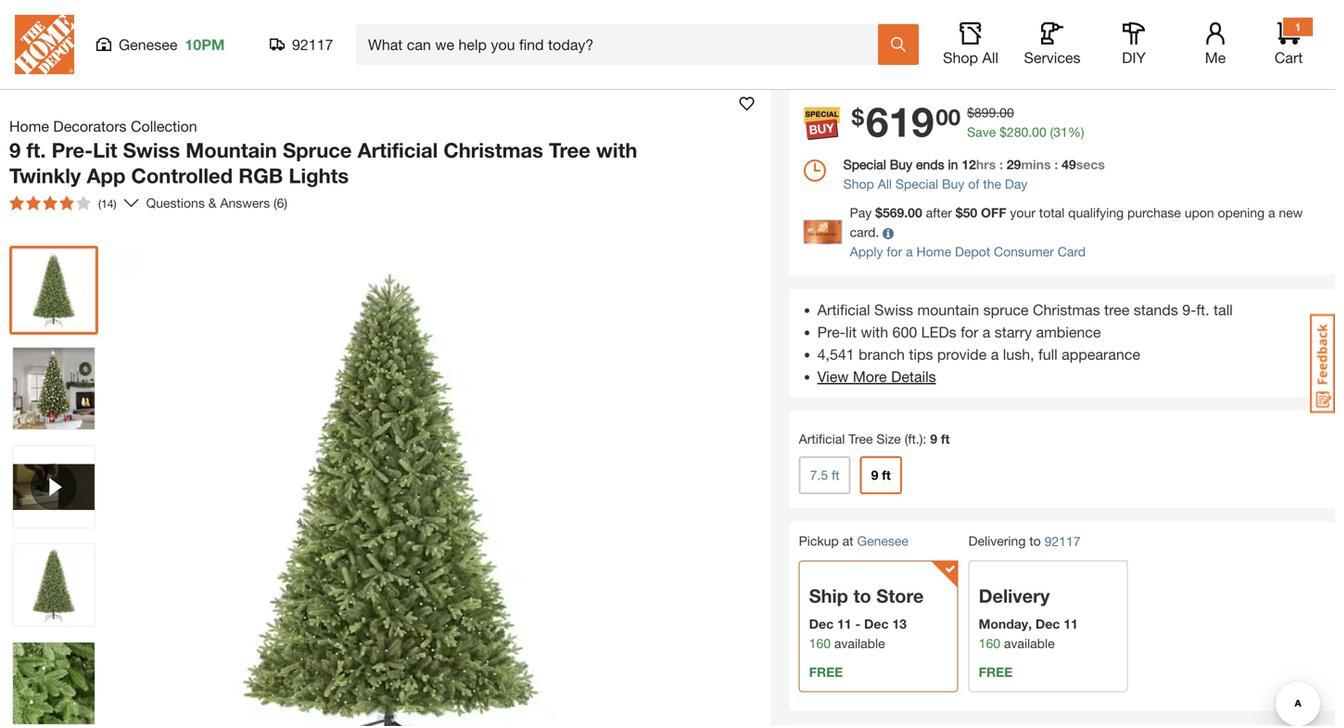 Task type: describe. For each thing, give the bounding box(es) containing it.
&
[[208, 195, 217, 210]]

home decorators collection pre lit christmas trees 22pg90214 40.2 image
[[13, 544, 95, 626]]

(
[[1050, 124, 1054, 139]]

view
[[817, 368, 849, 385]]

rgb
[[238, 163, 283, 188]]

ft for 7.5 ft
[[832, 467, 840, 483]]

(6)
[[274, 195, 287, 210]]

size
[[877, 431, 901, 446]]

1 horizontal spatial 00
[[1000, 105, 1014, 120]]

home decorators collection pre lit christmas trees 22pg90214 64.0 image
[[13, 249, 95, 331]]

2 dec from the left
[[864, 616, 889, 631]]

all inside shop all button
[[982, 49, 999, 66]]

/ for pre-
[[514, 49, 518, 64]]

569.00
[[883, 205, 922, 220]]

internet
[[1112, 46, 1150, 59]]

7.5 ft
[[810, 467, 840, 483]]

92117 inside button
[[292, 36, 333, 53]]

$ right save at the top right of page
[[1000, 124, 1007, 139]]

questions
[[146, 195, 205, 210]]

more
[[853, 368, 887, 385]]

shop all special buy of the day link
[[804, 174, 1321, 194]]

pre-lit christmas trees link
[[525, 47, 680, 64]]

model
[[1225, 46, 1256, 59]]

free for monday,
[[979, 664, 1013, 679]]

decorators
[[53, 117, 127, 135]]

shop all
[[943, 49, 999, 66]]

92117 button
[[270, 35, 334, 54]]

mountain
[[917, 301, 979, 318]]

cart 1
[[1275, 20, 1303, 66]]

off
[[981, 205, 1007, 220]]

2 # from the left
[[1260, 46, 1266, 59]]

9 ft button
[[860, 456, 902, 494]]

store
[[876, 584, 924, 607]]

22pg90214
[[1269, 46, 1328, 59]]

apply now image
[[804, 220, 850, 244]]

total
[[1039, 205, 1065, 220]]

280
[[1007, 124, 1029, 139]]

/ christmas decorations / christmas trees
[[35, 47, 324, 64]]

0 horizontal spatial special
[[843, 157, 886, 172]]

opening
[[1218, 205, 1265, 220]]

christmas trees link
[[217, 47, 324, 64]]

1
[[1295, 20, 1301, 33]]

a down 569.00
[[906, 244, 913, 259]]

delivery
[[979, 584, 1050, 607]]

christmas inside artificial swiss mountain spruce christmas tree stands 9-ft. tall pre-lit with 600 leds for a starry ambience 4,541 branch tips provide a lush, full appearance view more details
[[1033, 301, 1100, 318]]

pay
[[850, 205, 872, 220]]

3 trees from the left
[[645, 47, 680, 64]]

home inside home decorators collection 9 ft. pre-lit swiss mountain spruce artificial christmas tree with twinkly app controlled rgb lights
[[9, 117, 49, 135]]

9 inside button
[[871, 467, 878, 483]]

stands
[[1134, 301, 1178, 318]]

ship
[[809, 584, 848, 607]]

0 vertical spatial .
[[996, 105, 1000, 120]]

home decorators collection 9 ft. pre-lit swiss mountain spruce artificial christmas tree with twinkly app controlled rgb lights
[[9, 117, 637, 188]]

after
[[926, 205, 952, 220]]

swiss inside artificial swiss mountain spruce christmas tree stands 9-ft. tall pre-lit with 600 leds for a starry ambience 4,541 branch tips provide a lush, full appearance view more details
[[874, 301, 913, 318]]

new
[[1279, 205, 1303, 220]]

christmas inside home decorators collection 9 ft. pre-lit swiss mountain spruce artificial christmas tree with twinkly app controlled rgb lights
[[444, 138, 543, 162]]

160 inside ship to store dec 11 - dec 13 160 available
[[809, 635, 831, 651]]

available inside delivery monday, dec 11 160 available
[[1004, 635, 1055, 651]]

600
[[892, 323, 917, 341]]

0 horizontal spatial genesee
[[119, 36, 177, 53]]

spruce
[[283, 138, 352, 162]]

ft. inside home decorators collection 9 ft. pre-lit swiss mountain spruce artificial christmas tree with twinkly app controlled rgb lights
[[26, 138, 46, 162]]

899
[[974, 105, 996, 120]]

leds
[[921, 323, 957, 341]]

diy
[[1122, 49, 1146, 66]]

10pm
[[185, 36, 225, 53]]

appearance
[[1062, 345, 1140, 363]]

tips
[[909, 345, 933, 363]]

view more details link
[[817, 368, 936, 385]]

special buy ends in 12 hrs : 29 mins : 49 secs shop all special buy of the day
[[843, 157, 1105, 191]]

1 horizontal spatial home
[[917, 244, 951, 259]]

619
[[866, 97, 934, 145]]

50
[[963, 205, 977, 220]]

purchase
[[1127, 205, 1181, 220]]

home decorators collection link
[[9, 115, 205, 137]]

day
[[1005, 176, 1028, 191]]

app
[[87, 163, 126, 188]]

1 trees from the left
[[288, 47, 324, 64]]

collection
[[131, 117, 197, 135]]

info image
[[883, 228, 894, 239]]

pay $ 569.00 after $ 50 off
[[850, 205, 1007, 220]]

-
[[855, 616, 861, 631]]

2 trees from the left
[[471, 47, 506, 64]]

artificial tree size (ft.) : 9 ft
[[799, 431, 950, 446]]

00 inside $ 619 00
[[936, 103, 961, 130]]

ship to store dec 11 - dec 13 160 available
[[809, 584, 924, 651]]

artificial for artificial tree size (ft.) : 9 ft
[[799, 431, 845, 446]]

me button
[[1186, 22, 1245, 67]]

$ right pay
[[875, 205, 883, 220]]

cart
[[1275, 49, 1303, 66]]

shop inside special buy ends in 12 hrs : 29 mins : 49 secs shop all special buy of the day
[[843, 176, 874, 191]]

card.
[[850, 224, 879, 240]]

7.5 ft button
[[799, 456, 851, 494]]

lit
[[846, 323, 857, 341]]

the
[[983, 176, 1001, 191]]

artificial inside home decorators collection 9 ft. pre-lit swiss mountain spruce artificial christmas tree with twinkly app controlled rgb lights
[[358, 138, 438, 162]]

29
[[1007, 157, 1021, 172]]

me
[[1205, 49, 1226, 66]]

twinkly
[[9, 163, 81, 188]]

delivering
[[969, 533, 1026, 548]]

qualifying
[[1068, 205, 1124, 220]]

160 inside delivery monday, dec 11 160 available
[[979, 635, 1000, 651]]

feedback link image
[[1310, 313, 1335, 414]]

1 vertical spatial genesee
[[857, 533, 909, 548]]

internet # 325038117 model # 22pg90214
[[1112, 46, 1328, 59]]

4,541
[[817, 345, 855, 363]]

1 vertical spatial special
[[896, 176, 938, 191]]

(14)
[[98, 197, 116, 210]]

2 / from the left
[[205, 49, 210, 64]]

delivering to 92117
[[969, 533, 1081, 549]]

monday,
[[979, 616, 1032, 631]]

to for store
[[853, 584, 871, 607]]

services
[[1024, 49, 1081, 66]]



Task type: vqa. For each thing, say whether or not it's contained in the screenshot.
leftmost the Lit
yes



Task type: locate. For each thing, give the bounding box(es) containing it.
to inside delivering to 92117
[[1029, 533, 1041, 548]]

1 horizontal spatial 92117
[[1045, 533, 1081, 549]]

2 vertical spatial 9
[[871, 467, 878, 483]]

2 11 from the left
[[1064, 616, 1078, 631]]

for down info "icon"
[[887, 244, 902, 259]]

0 horizontal spatial free
[[809, 664, 843, 679]]

dec right the -
[[864, 616, 889, 631]]

92117
[[292, 36, 333, 53], [1045, 533, 1081, 549]]

00 left the (
[[1032, 124, 1047, 139]]

genesee right at
[[857, 533, 909, 548]]

home decorators collection pre lit christmas trees 22pg90214 e1.1 image
[[13, 348, 95, 429]]

160 down monday,
[[979, 635, 1000, 651]]

0 horizontal spatial 00
[[936, 103, 961, 130]]

1 vertical spatial .
[[1029, 124, 1032, 139]]

1 vertical spatial buy
[[942, 176, 965, 191]]

ft for 9 ft
[[882, 467, 891, 483]]

0 horizontal spatial buy
[[890, 157, 912, 172]]

... button
[[9, 45, 27, 70]]

$ right after
[[956, 205, 963, 220]]

1 horizontal spatial shop
[[943, 49, 978, 66]]

$ left 619
[[852, 103, 864, 130]]

92117 link
[[1045, 532, 1081, 551]]

swiss down the collection in the top left of the page
[[123, 138, 180, 162]]

the home depot logo image
[[15, 15, 74, 74]]

apply for a home depot consumer card
[[850, 244, 1086, 259]]

1 horizontal spatial buy
[[942, 176, 965, 191]]

lights
[[289, 163, 349, 188]]

2 horizontal spatial 00
[[1032, 124, 1047, 139]]

1 160 from the left
[[809, 635, 831, 651]]

2 horizontal spatial 9
[[930, 431, 937, 446]]

2 horizontal spatial :
[[1055, 157, 1058, 172]]

1 horizontal spatial with
[[861, 323, 888, 341]]

2 horizontal spatial dec
[[1036, 616, 1060, 631]]

11 inside ship to store dec 11 - dec 13 160 available
[[837, 616, 852, 631]]

2 horizontal spatial trees
[[645, 47, 680, 64]]

genesee
[[119, 36, 177, 53], [857, 533, 909, 548]]

92117 inside delivering to 92117
[[1045, 533, 1081, 549]]

/ for christmas
[[35, 49, 39, 64]]

0 vertical spatial shop
[[943, 49, 978, 66]]

diy button
[[1104, 22, 1164, 67]]

2 horizontal spatial pre-
[[817, 323, 846, 341]]

all inside special buy ends in 12 hrs : 29 mins : 49 secs shop all special buy of the day
[[878, 176, 892, 191]]

/ left pre-lit christmas trees link
[[514, 49, 518, 64]]

shop all button
[[941, 22, 1000, 67]]

your total qualifying purchase upon opening a new card.
[[850, 205, 1303, 240]]

1 vertical spatial home
[[917, 244, 951, 259]]

save
[[967, 124, 996, 139]]

1 vertical spatial 9
[[930, 431, 937, 446]]

dec right monday,
[[1036, 616, 1060, 631]]

3 dec from the left
[[1036, 616, 1060, 631]]

0 horizontal spatial trees
[[288, 47, 324, 64]]

all up 569.00
[[878, 176, 892, 191]]

questions & answers (6)
[[146, 195, 287, 210]]

ambience
[[1036, 323, 1101, 341]]

shop up pay
[[843, 176, 874, 191]]

0 horizontal spatial home
[[9, 117, 49, 135]]

1 horizontal spatial dec
[[864, 616, 889, 631]]

13
[[892, 616, 907, 631]]

a inside your total qualifying purchase upon opening a new card.
[[1268, 205, 1275, 220]]

full
[[1038, 345, 1058, 363]]

1 free from the left
[[809, 664, 843, 679]]

services button
[[1023, 22, 1082, 67]]

dec down the ship
[[809, 616, 834, 631]]

31
[[1054, 124, 1068, 139]]

to inside ship to store dec 11 - dec 13 160 available
[[853, 584, 871, 607]]

upon
[[1185, 205, 1214, 220]]

ft. up the twinkly
[[26, 138, 46, 162]]

shop inside button
[[943, 49, 978, 66]]

11 right monday,
[[1064, 616, 1078, 631]]

with inside home decorators collection 9 ft. pre-lit swiss mountain spruce artificial christmas tree with twinkly app controlled rgb lights
[[596, 138, 637, 162]]

pre- inside artificial swiss mountain spruce christmas tree stands 9-ft. tall pre-lit with 600 leds for a starry ambience 4,541 branch tips provide a lush, full appearance view more details
[[817, 323, 846, 341]]

9 right (ft.)
[[930, 431, 937, 446]]

/ pre-lit christmas trees
[[514, 47, 680, 64]]

$ up save at the top right of page
[[967, 105, 974, 120]]

1 vertical spatial all
[[878, 176, 892, 191]]

branch
[[859, 345, 905, 363]]

0 horizontal spatial swiss
[[123, 138, 180, 162]]

artificial for artificial swiss mountain spruce christmas tree stands 9-ft. tall pre-lit with 600 leds for a starry ambience 4,541 branch tips provide a lush, full appearance view more details
[[817, 301, 870, 318]]

1 horizontal spatial tree
[[849, 431, 873, 446]]

genesee 10pm
[[119, 36, 225, 53]]

/ inside / pre-lit christmas trees
[[514, 49, 518, 64]]

0 vertical spatial buy
[[890, 157, 912, 172]]

00 right 899
[[1000, 105, 1014, 120]]

ft down size
[[882, 467, 891, 483]]

free down ship to store dec 11 - dec 13 160 available
[[809, 664, 843, 679]]

special down 'ends'
[[896, 176, 938, 191]]

genesee left 10pm
[[119, 36, 177, 53]]

3 / from the left
[[514, 49, 518, 64]]

answers
[[220, 195, 270, 210]]

lush,
[[1003, 345, 1034, 363]]

0 horizontal spatial pre-
[[52, 138, 93, 162]]

secs
[[1076, 157, 1105, 172]]

0 horizontal spatial dec
[[809, 616, 834, 631]]

1 horizontal spatial ft.
[[1196, 301, 1210, 318]]

1 horizontal spatial 9
[[871, 467, 878, 483]]

0 vertical spatial 9
[[9, 138, 21, 162]]

0 horizontal spatial .
[[996, 105, 1000, 120]]

for up provide
[[961, 323, 978, 341]]

1 horizontal spatial genesee
[[857, 533, 909, 548]]

0 vertical spatial genesee
[[119, 36, 177, 53]]

0 horizontal spatial :
[[923, 431, 927, 446]]

1 horizontal spatial to
[[1029, 533, 1041, 548]]

# right model
[[1260, 46, 1266, 59]]

11 left the -
[[837, 616, 852, 631]]

1 vertical spatial lit
[[93, 138, 117, 162]]

9 ft
[[871, 467, 891, 483]]

free down monday,
[[979, 664, 1013, 679]]

for inside artificial swiss mountain spruce christmas tree stands 9-ft. tall pre-lit with 600 leds for a starry ambience 4,541 branch tips provide a lush, full appearance view more details
[[961, 323, 978, 341]]

:
[[1000, 157, 1003, 172], [1055, 157, 1058, 172], [923, 431, 927, 446]]

9 down 'artificial tree size (ft.) : 9 ft'
[[871, 467, 878, 483]]

buy down in in the right of the page
[[942, 176, 965, 191]]

0 horizontal spatial available
[[834, 635, 885, 651]]

#
[[1153, 46, 1159, 59], [1260, 46, 1266, 59]]

for
[[887, 244, 902, 259], [961, 323, 978, 341]]

with
[[596, 138, 637, 162], [861, 323, 888, 341]]

at
[[842, 533, 854, 548]]

$ 619 00
[[852, 97, 961, 145]]

trees
[[288, 47, 324, 64], [471, 47, 506, 64], [645, 47, 680, 64]]

2 horizontal spatial /
[[514, 49, 518, 64]]

4 stars image
[[9, 196, 91, 210]]

$ inside $ 619 00
[[852, 103, 864, 130]]

1 horizontal spatial trees
[[471, 47, 506, 64]]

0 horizontal spatial 92117
[[292, 36, 333, 53]]

home left depot
[[917, 244, 951, 259]]

1 horizontal spatial .
[[1029, 124, 1032, 139]]

artificial christmas trees link
[[343, 47, 506, 64]]

1 horizontal spatial special
[[896, 176, 938, 191]]

1 horizontal spatial 11
[[1064, 616, 1078, 631]]

0 horizontal spatial all
[[878, 176, 892, 191]]

artificial swiss mountain spruce christmas tree stands 9-ft. tall pre-lit with 600 leds for a starry ambience 4,541 branch tips provide a lush, full appearance view more details
[[817, 301, 1233, 385]]

pre- inside home decorators collection 9 ft. pre-lit swiss mountain spruce artificial christmas tree with twinkly app controlled rgb lights
[[52, 138, 93, 162]]

apply for a home depot consumer card link
[[850, 244, 1086, 259]]

to up the -
[[853, 584, 871, 607]]

christmas decorations link
[[46, 47, 198, 64]]

1 dec from the left
[[809, 616, 834, 631]]

0 horizontal spatial ft
[[832, 467, 840, 483]]

0 vertical spatial tree
[[549, 138, 591, 162]]

2 available from the left
[[1004, 635, 1055, 651]]

2 free from the left
[[979, 664, 1013, 679]]

1 vertical spatial with
[[861, 323, 888, 341]]

0 horizontal spatial #
[[1153, 46, 1159, 59]]

dec inside delivery monday, dec 11 160 available
[[1036, 616, 1060, 631]]

a left new
[[1268, 205, 1275, 220]]

delivery monday, dec 11 160 available
[[979, 584, 1078, 651]]

lit
[[553, 47, 570, 64], [93, 138, 117, 162]]

0 vertical spatial to
[[1029, 533, 1041, 548]]

depot
[[955, 244, 990, 259]]

to for 92117
[[1029, 533, 1041, 548]]

home up the twinkly
[[9, 117, 49, 135]]

0 horizontal spatial 160
[[809, 635, 831, 651]]

artificial right 92117 button
[[343, 47, 396, 64]]

ft. inside artificial swiss mountain spruce christmas tree stands 9-ft. tall pre-lit with 600 leds for a starry ambience 4,541 branch tips provide a lush, full appearance view more details
[[1196, 301, 1210, 318]]

0 horizontal spatial 9
[[9, 138, 21, 162]]

0 vertical spatial swiss
[[123, 138, 180, 162]]

# right diy
[[1153, 46, 1159, 59]]

9 inside home decorators collection 9 ft. pre-lit swiss mountain spruce artificial christmas tree with twinkly app controlled rgb lights
[[9, 138, 21, 162]]

1 horizontal spatial lit
[[553, 47, 570, 64]]

1 horizontal spatial all
[[982, 49, 999, 66]]

What can we help you find today? search field
[[368, 25, 877, 64]]

0 horizontal spatial ft.
[[26, 138, 46, 162]]

buy left 'ends'
[[890, 157, 912, 172]]

ft. left tall
[[1196, 301, 1210, 318]]

0 vertical spatial with
[[596, 138, 637, 162]]

1 available from the left
[[834, 635, 885, 651]]

1 horizontal spatial #
[[1260, 46, 1266, 59]]

pickup at genesee
[[799, 533, 909, 548]]

0 vertical spatial 92117
[[292, 36, 333, 53]]

: right size
[[923, 431, 927, 446]]

artificial up 7.5 ft
[[799, 431, 845, 446]]

your
[[1010, 205, 1036, 220]]

%)
[[1068, 124, 1084, 139]]

2 horizontal spatial ft
[[941, 431, 950, 446]]

(14) link
[[2, 188, 139, 218]]

genesee button
[[857, 533, 909, 548]]

available inside ship to store dec 11 - dec 13 160 available
[[834, 635, 885, 651]]

6329914715112 image
[[13, 446, 95, 528]]

$ 899 . 00 save $ 280 . 00 ( 31 %)
[[967, 105, 1084, 139]]

...
[[9, 50, 27, 65]]

0 vertical spatial lit
[[553, 47, 570, 64]]

0 horizontal spatial for
[[887, 244, 902, 259]]

ft right (ft.)
[[941, 431, 950, 446]]

swiss up 600
[[874, 301, 913, 318]]

/
[[35, 49, 39, 64], [205, 49, 210, 64], [514, 49, 518, 64]]

to
[[1029, 533, 1041, 548], [853, 584, 871, 607]]

0 horizontal spatial with
[[596, 138, 637, 162]]

1 vertical spatial pre-
[[52, 138, 93, 162]]

: left 29
[[1000, 157, 1003, 172]]

1 vertical spatial to
[[853, 584, 871, 607]]

free
[[809, 664, 843, 679], [979, 664, 1013, 679]]

11
[[837, 616, 852, 631], [1064, 616, 1078, 631]]

0 horizontal spatial tree
[[549, 138, 591, 162]]

swiss
[[123, 138, 180, 162], [874, 301, 913, 318]]

tree
[[1104, 301, 1130, 318]]

tree inside home decorators collection 9 ft. pre-lit swiss mountain spruce artificial christmas tree with twinkly app controlled rgb lights
[[549, 138, 591, 162]]

in
[[948, 157, 958, 172]]

consumer
[[994, 244, 1054, 259]]

with inside artificial swiss mountain spruce christmas tree stands 9-ft. tall pre-lit with 600 leds for a starry ambience 4,541 branch tips provide a lush, full appearance view more details
[[861, 323, 888, 341]]

1 11 from the left
[[837, 616, 852, 631]]

1 horizontal spatial pre-
[[525, 47, 553, 64]]

special up pay
[[843, 157, 886, 172]]

ft right 7.5 at the bottom right of page
[[832, 467, 840, 483]]

1 / from the left
[[35, 49, 39, 64]]

available down monday,
[[1004, 635, 1055, 651]]

9-
[[1182, 301, 1196, 318]]

1 horizontal spatial free
[[979, 664, 1013, 679]]

1 horizontal spatial ft
[[882, 467, 891, 483]]

0 vertical spatial pre-
[[525, 47, 553, 64]]

artificial christmas trees
[[343, 47, 506, 64]]

1 horizontal spatial for
[[961, 323, 978, 341]]

/ right ...
[[35, 49, 39, 64]]

a left 'starry' on the top of page
[[983, 323, 991, 341]]

325038117
[[1162, 46, 1218, 59]]

0 vertical spatial all
[[982, 49, 999, 66]]

1 vertical spatial ft.
[[1196, 301, 1210, 318]]

details
[[891, 368, 936, 385]]

dec
[[809, 616, 834, 631], [864, 616, 889, 631], [1036, 616, 1060, 631]]

1 horizontal spatial swiss
[[874, 301, 913, 318]]

00 left save at the top right of page
[[936, 103, 961, 130]]

2 vertical spatial pre-
[[817, 323, 846, 341]]

(ft.)
[[905, 431, 923, 446]]

0 vertical spatial home
[[9, 117, 49, 135]]

starry
[[995, 323, 1032, 341]]

1 horizontal spatial available
[[1004, 635, 1055, 651]]

spruce
[[983, 301, 1029, 318]]

tree
[[549, 138, 591, 162], [849, 431, 873, 446]]

pickup
[[799, 533, 839, 548]]

artificial right spruce
[[358, 138, 438, 162]]

0 vertical spatial ft.
[[26, 138, 46, 162]]

9 up the twinkly
[[9, 138, 21, 162]]

swiss inside home decorators collection 9 ft. pre-lit swiss mountain spruce artificial christmas tree with twinkly app controlled rgb lights
[[123, 138, 180, 162]]

1 horizontal spatial 160
[[979, 635, 1000, 651]]

/ right decorations at the top left of the page
[[205, 49, 210, 64]]

0 horizontal spatial to
[[853, 584, 871, 607]]

11 inside delivery monday, dec 11 160 available
[[1064, 616, 1078, 631]]

1 horizontal spatial :
[[1000, 157, 1003, 172]]

0 vertical spatial special
[[843, 157, 886, 172]]

apply
[[850, 244, 883, 259]]

1 horizontal spatial /
[[205, 49, 210, 64]]

lit inside home decorators collection 9 ft. pre-lit swiss mountain spruce artificial christmas tree with twinkly app controlled rgb lights
[[93, 138, 117, 162]]

all up 899
[[982, 49, 999, 66]]

all
[[982, 49, 999, 66], [878, 176, 892, 191]]

a left lush,
[[991, 345, 999, 363]]

0 vertical spatial for
[[887, 244, 902, 259]]

0 horizontal spatial lit
[[93, 138, 117, 162]]

1 vertical spatial swiss
[[874, 301, 913, 318]]

a
[[1268, 205, 1275, 220], [906, 244, 913, 259], [983, 323, 991, 341], [991, 345, 999, 363]]

free for to
[[809, 664, 843, 679]]

1 vertical spatial for
[[961, 323, 978, 341]]

controlled
[[131, 163, 233, 188]]

160 down the ship
[[809, 635, 831, 651]]

artificial for artificial christmas trees
[[343, 47, 396, 64]]

0 horizontal spatial 11
[[837, 616, 852, 631]]

0 horizontal spatial shop
[[843, 176, 874, 191]]

artificial inside artificial swiss mountain spruce christmas tree stands 9-ft. tall pre-lit with 600 leds for a starry ambience 4,541 branch tips provide a lush, full appearance view more details
[[817, 301, 870, 318]]

to left 92117 link
[[1029, 533, 1041, 548]]

1 vertical spatial shop
[[843, 176, 874, 191]]

2 160 from the left
[[979, 635, 1000, 651]]

shop up 899
[[943, 49, 978, 66]]

0 horizontal spatial /
[[35, 49, 39, 64]]

artificial up lit
[[817, 301, 870, 318]]

1 # from the left
[[1153, 46, 1159, 59]]

home decorators collection pre lit christmas trees 22pg90214 a0.3 image
[[13, 643, 95, 724]]

1 vertical spatial tree
[[849, 431, 873, 446]]

1 vertical spatial 92117
[[1045, 533, 1081, 549]]

available down the -
[[834, 635, 885, 651]]

: left 49
[[1055, 157, 1058, 172]]

hrs
[[976, 157, 996, 172]]



